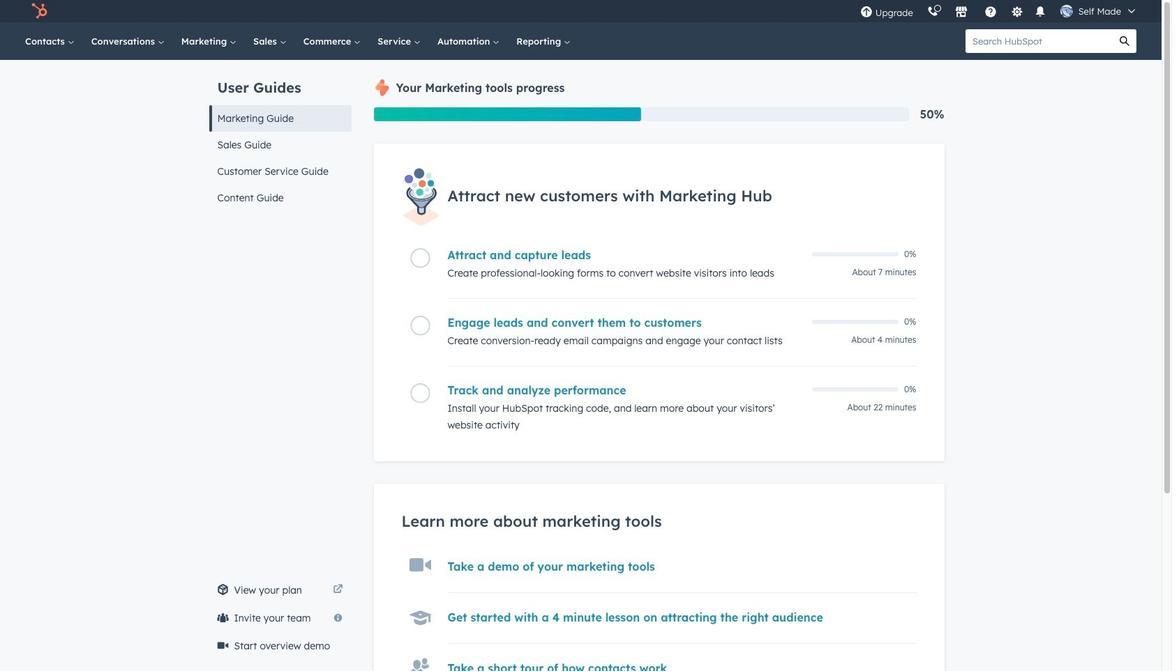 Task type: locate. For each thing, give the bounding box(es) containing it.
user guides element
[[209, 60, 351, 211]]

marketplaces image
[[955, 6, 968, 19]]

menu
[[853, 0, 1145, 22]]

2 link opens in a new window image from the top
[[333, 585, 343, 596]]

progress bar
[[374, 107, 641, 121]]

Search HubSpot search field
[[966, 29, 1113, 53]]

link opens in a new window image
[[333, 583, 343, 599], [333, 585, 343, 596]]



Task type: describe. For each thing, give the bounding box(es) containing it.
1 link opens in a new window image from the top
[[333, 583, 343, 599]]

ruby anderson image
[[1060, 5, 1073, 17]]



Task type: vqa. For each thing, say whether or not it's contained in the screenshot.
MENU
yes



